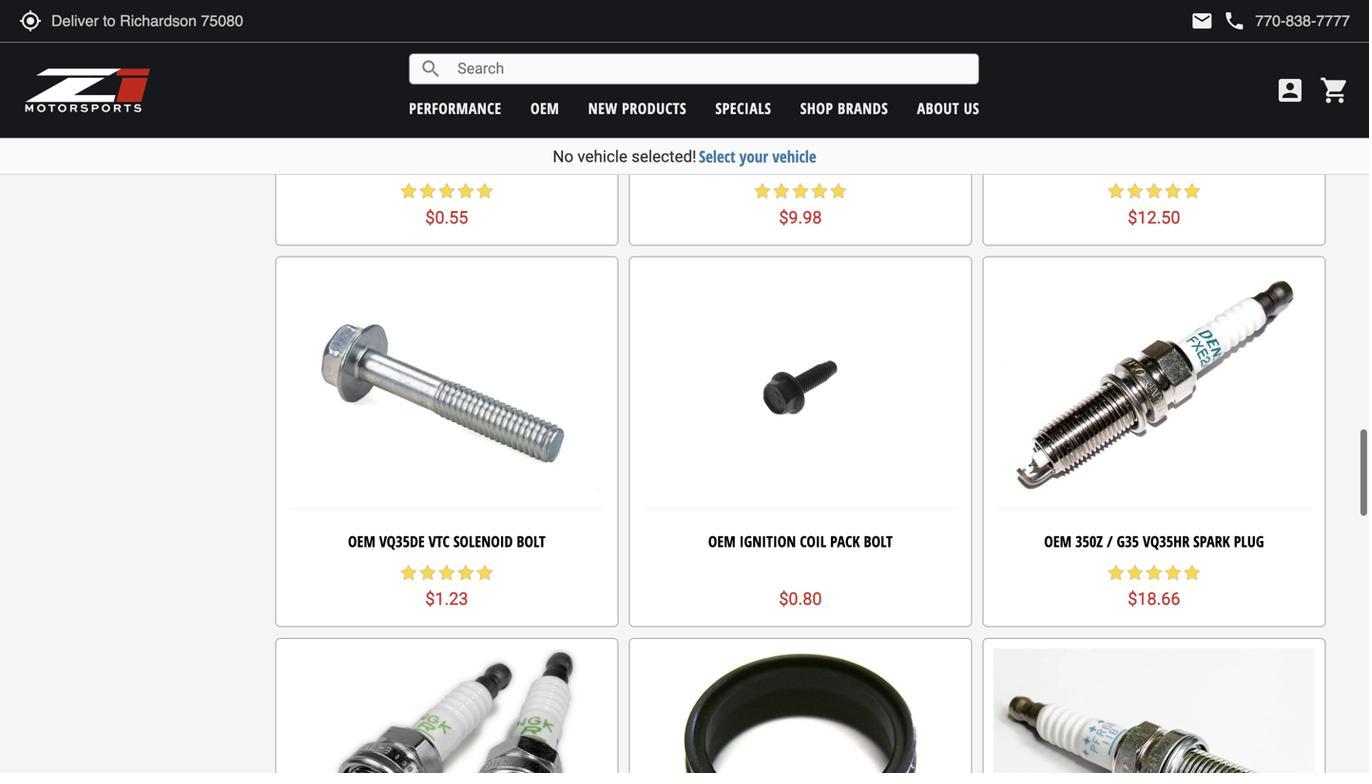 Task type: describe. For each thing, give the bounding box(es) containing it.
1 horizontal spatial ignition
[[740, 531, 796, 552]]

vehicle inside no vehicle selected! select your vehicle
[[578, 147, 628, 166]]

phone link
[[1223, 10, 1350, 32]]

star star star star star $9.98
[[753, 182, 848, 228]]

performance link
[[409, 98, 502, 118]]

300zx (z32) coolant temperature sensor / aac valve repair harness
[[650, 133, 951, 170]]

z1 motorsports logo image
[[24, 67, 152, 114]]

0 horizontal spatial plug
[[1192, 133, 1223, 153]]

$9.98
[[779, 208, 822, 228]]

oem for oem nissan vq35de ignition coil pack bolt
[[306, 133, 333, 153]]

nissan
[[337, 133, 381, 153]]

$1.23
[[425, 589, 468, 609]]

grade)
[[1263, 133, 1306, 153]]

1 vertical spatial spark
[[1193, 531, 1230, 552]]

new products link
[[588, 98, 687, 118]]

oem nissan vq35de ignition coil pack bolt
[[306, 133, 588, 153]]

1 horizontal spatial bolt
[[559, 133, 588, 153]]

1 vertical spatial vq35de
[[379, 531, 425, 552]]

1 horizontal spatial plug
[[1234, 531, 1264, 552]]

brands
[[838, 98, 888, 118]]

Search search field
[[442, 54, 979, 84]]

oem for oem vq35de vtc solenoid bolt
[[348, 531, 375, 552]]

1 horizontal spatial coil
[[800, 531, 826, 552]]

shop brands link
[[800, 98, 888, 118]]

$0.80
[[779, 589, 822, 609]]

temperature
[[782, 133, 865, 153]]

g35
[[1117, 531, 1139, 552]]

oem for oem 350z / g35 vq35hr spark plug
[[1044, 531, 1072, 552]]

vtc
[[429, 531, 450, 552]]

platinum
[[1086, 133, 1148, 153]]

phone
[[1223, 10, 1246, 32]]

star star star star star $1.23
[[399, 563, 494, 609]]

1 vertical spatial /
[[1107, 531, 1113, 552]]

oem 350z / g35 vq35hr spark plug
[[1044, 531, 1264, 552]]

$18.66
[[1128, 589, 1181, 609]]

oem ignition coil pack bolt
[[708, 531, 893, 552]]

shop brands
[[800, 98, 888, 118]]

account_box
[[1275, 75, 1306, 106]]

/ inside 300zx (z32) coolant temperature sensor / aac valve repair harness
[[918, 133, 924, 153]]

star star star star star $12.50
[[1107, 182, 1202, 228]]

coolant
[[723, 133, 778, 153]]

$0.55
[[425, 208, 468, 228]]

0 vertical spatial pack
[[525, 133, 555, 153]]

(z32)
[[689, 133, 719, 153]]

repair
[[771, 150, 813, 170]]

new products
[[588, 98, 687, 118]]

rb20det
[[1002, 133, 1053, 153]]

300zx
[[650, 133, 685, 153]]



Task type: locate. For each thing, give the bounding box(es) containing it.
performance
[[409, 98, 502, 118]]

shopping_cart link
[[1315, 75, 1350, 106]]

ignition down performance "link"
[[434, 133, 491, 153]]

plug right vq35hr
[[1234, 531, 1264, 552]]

0 horizontal spatial pack
[[525, 133, 555, 153]]

0 vertical spatial coil
[[495, 133, 521, 153]]

oem for 'oem' link
[[531, 98, 559, 118]]

mail link
[[1191, 10, 1214, 32]]

bolt for oem ignition coil pack bolt
[[864, 531, 893, 552]]

ngk
[[1057, 133, 1082, 153]]

ignition up $0.80
[[740, 531, 796, 552]]

oem vq35de vtc solenoid bolt
[[348, 531, 546, 552]]

about us
[[917, 98, 980, 118]]

vq35de left vtc
[[379, 531, 425, 552]]

bolt
[[559, 133, 588, 153], [517, 531, 546, 552], [864, 531, 893, 552]]

1 vertical spatial coil
[[800, 531, 826, 552]]

rb20det ngk platinum spark plug (oem grade)
[[1002, 133, 1306, 153]]

coil up $0.80
[[800, 531, 826, 552]]

(oem
[[1226, 133, 1259, 153]]

no vehicle selected! select your vehicle
[[553, 145, 816, 167]]

sensor
[[869, 133, 914, 153]]

0 horizontal spatial coil
[[495, 133, 521, 153]]

your
[[740, 145, 768, 167]]

shop
[[800, 98, 833, 118]]

vehicle right no
[[578, 147, 628, 166]]

plug left (oem
[[1192, 133, 1223, 153]]

us
[[964, 98, 980, 118]]

oem for oem ignition coil pack bolt
[[708, 531, 736, 552]]

1 vertical spatial ignition
[[740, 531, 796, 552]]

select your vehicle link
[[699, 145, 816, 167]]

0 horizontal spatial ignition
[[434, 133, 491, 153]]

/ left aac
[[918, 133, 924, 153]]

star star star star star $0.55
[[399, 182, 494, 228]]

specials link
[[716, 98, 771, 118]]

shopping_cart
[[1320, 75, 1350, 106]]

account_box link
[[1270, 75, 1310, 106]]

350z
[[1075, 531, 1103, 552]]

0 vertical spatial /
[[918, 133, 924, 153]]

0 horizontal spatial spark
[[1152, 133, 1189, 153]]

my_location
[[19, 10, 42, 32]]

0 vertical spatial plug
[[1192, 133, 1223, 153]]

coil left no
[[495, 133, 521, 153]]

mail phone
[[1191, 10, 1246, 32]]

0 horizontal spatial bolt
[[517, 531, 546, 552]]

1 horizontal spatial /
[[1107, 531, 1113, 552]]

no
[[553, 147, 574, 166]]

2 horizontal spatial bolt
[[864, 531, 893, 552]]

0 vertical spatial vq35de
[[385, 133, 431, 153]]

vehicle
[[772, 145, 816, 167], [578, 147, 628, 166]]

/ left the g35
[[1107, 531, 1113, 552]]

ignition
[[434, 133, 491, 153], [740, 531, 796, 552]]

select
[[699, 145, 736, 167]]

/
[[918, 133, 924, 153], [1107, 531, 1113, 552]]

1 horizontal spatial spark
[[1193, 531, 1230, 552]]

harness
[[816, 150, 869, 170]]

1 vertical spatial plug
[[1234, 531, 1264, 552]]

specials
[[716, 98, 771, 118]]

valve
[[732, 150, 767, 170]]

about
[[917, 98, 960, 118]]

new
[[588, 98, 618, 118]]

bolt for oem vq35de vtc solenoid bolt
[[517, 531, 546, 552]]

aac
[[928, 133, 951, 153]]

spark
[[1152, 133, 1189, 153], [1193, 531, 1230, 552]]

vehicle right your
[[772, 145, 816, 167]]

$12.50
[[1128, 208, 1181, 228]]

plug
[[1192, 133, 1223, 153], [1234, 531, 1264, 552]]

1 horizontal spatial vehicle
[[772, 145, 816, 167]]

0 horizontal spatial /
[[918, 133, 924, 153]]

1 horizontal spatial pack
[[830, 531, 860, 552]]

pack
[[525, 133, 555, 153], [830, 531, 860, 552]]

coil
[[495, 133, 521, 153], [800, 531, 826, 552]]

oem link
[[531, 98, 559, 118]]

vq35de
[[385, 133, 431, 153], [379, 531, 425, 552]]

0 vertical spatial ignition
[[434, 133, 491, 153]]

vq35de right nissan
[[385, 133, 431, 153]]

0 vertical spatial spark
[[1152, 133, 1189, 153]]

search
[[420, 58, 442, 80]]

spark right vq35hr
[[1193, 531, 1230, 552]]

about us link
[[917, 98, 980, 118]]

1 vertical spatial pack
[[830, 531, 860, 552]]

0 horizontal spatial vehicle
[[578, 147, 628, 166]]

star
[[399, 182, 418, 201], [418, 182, 437, 201], [437, 182, 456, 201], [456, 182, 475, 201], [475, 182, 494, 201], [753, 182, 772, 201], [772, 182, 791, 201], [791, 182, 810, 201], [810, 182, 829, 201], [829, 182, 848, 201], [1107, 182, 1126, 201], [1126, 182, 1145, 201], [1145, 182, 1164, 201], [1164, 182, 1183, 201], [1183, 182, 1202, 201], [399, 563, 418, 582], [418, 563, 437, 582], [437, 563, 456, 582], [456, 563, 475, 582], [475, 563, 494, 582], [1107, 563, 1126, 582], [1126, 563, 1145, 582], [1145, 563, 1164, 582], [1164, 563, 1183, 582], [1183, 563, 1202, 582]]

selected!
[[632, 147, 697, 166]]

spark right platinum
[[1152, 133, 1189, 153]]

solenoid
[[453, 531, 513, 552]]

mail
[[1191, 10, 1214, 32]]

vq35hr
[[1143, 531, 1190, 552]]

products
[[622, 98, 687, 118]]

star star star star star $18.66
[[1107, 563, 1202, 609]]

oem
[[531, 98, 559, 118], [306, 133, 333, 153], [348, 531, 375, 552], [708, 531, 736, 552], [1044, 531, 1072, 552]]



Task type: vqa. For each thing, say whether or not it's contained in the screenshot.


